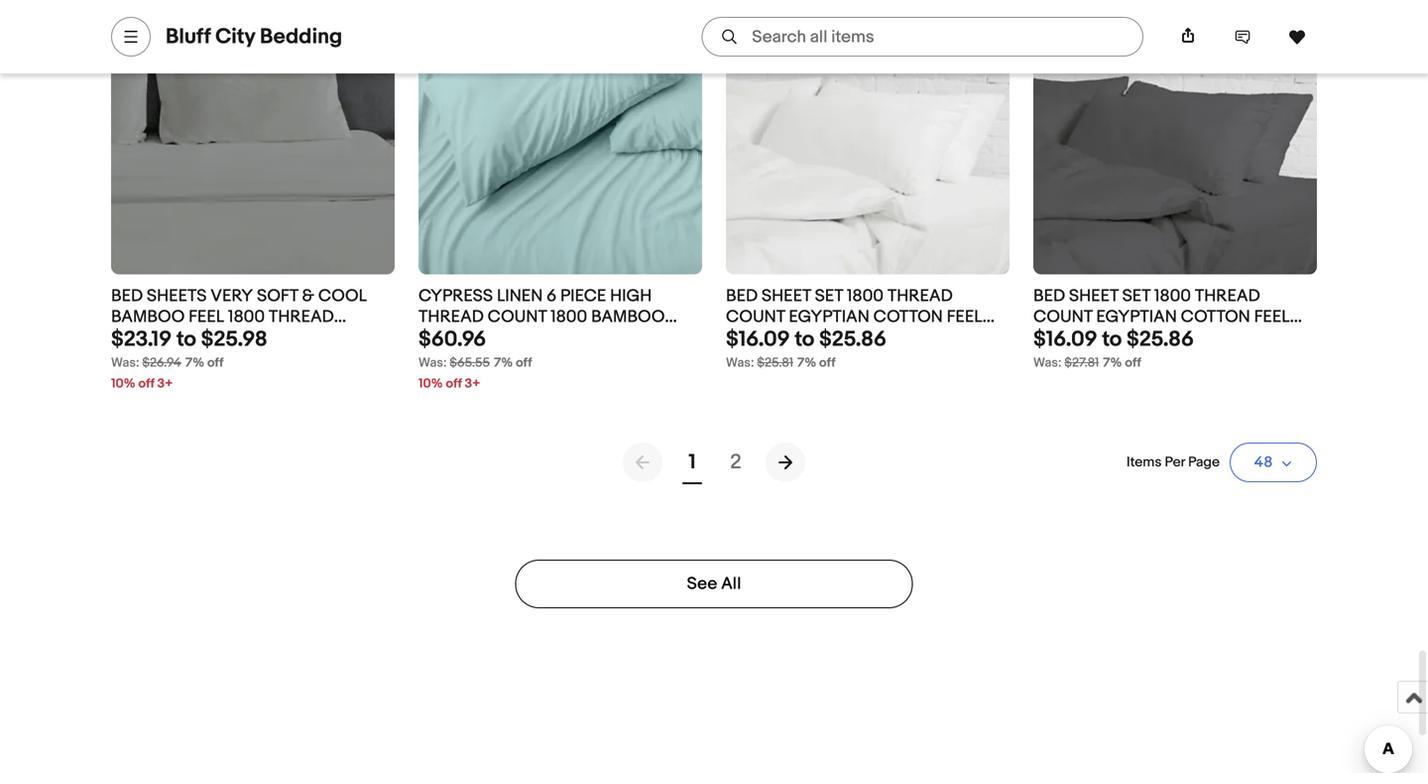 Task type: describe. For each thing, give the bounding box(es) containing it.
$16.09 for bed sheet set 1800 thread count egyptian cotton feel luxury deep pockets cooling
[[726, 327, 790, 352]]

bed sheet set 1800 thread count egyptian cotton feel luxury deep pockets softest
[[1034, 286, 1297, 348]]

deep for cypress linen 6 piece high thread count 1800 bamboo feel deep pockets sheets bed
[[458, 327, 498, 348]]

7% for $16.09 to $25.86 was: $25.81 7% off
[[798, 355, 817, 371]]

see
[[687, 574, 718, 594]]

was: for $16.09 to $25.86 was: $27.81 7% off
[[1034, 355, 1062, 371]]

off down cypress linen 6 piece high thread count 1800 bamboo feel deep pockets sheets bed
[[516, 355, 532, 371]]

$16.09 for bed sheet set 1800 thread count egyptian cotton feel luxury deep pockets softest
[[1034, 327, 1098, 352]]

sheet for bed sheet set 1800 thread count egyptian cotton feel luxury deep pockets cooling
[[762, 286, 811, 307]]

off for $16.09 to $25.86 was: $27.81 7% off
[[1126, 355, 1142, 371]]

sheets inside cypress linen 6 piece high thread count 1800 bamboo feel deep pockets sheets bed
[[583, 327, 643, 348]]

7% inside $60.96 was: $65.55 7% off 10% off 3+
[[494, 355, 513, 371]]

cooling
[[919, 327, 998, 348]]

$26.94
[[142, 355, 181, 371]]

&
[[302, 286, 315, 307]]

feel inside bed sheet set 1800 thread count egyptian cotton feel luxury deep pockets cooling
[[947, 306, 983, 327]]

per
[[1165, 454, 1186, 471]]

count inside bed sheet set 1800 thread count egyptian cotton feel luxury deep pockets cooling
[[726, 306, 785, 327]]

sheet for bed sheet set 1800 thread count egyptian cotton feel luxury deep pockets softest
[[1070, 286, 1119, 307]]

count inside cypress linen 6 piece high thread count 1800 bamboo feel deep pockets sheets bed
[[488, 306, 547, 327]]

$25.81
[[758, 355, 794, 371]]

thread inside cypress linen 6 piece high thread count 1800 bamboo feel deep pockets sheets bed
[[419, 306, 484, 327]]

soft
[[257, 286, 298, 307]]

$23.19 to $25.98 was: $26.94 7% off 10% off 3+
[[111, 327, 268, 392]]

bed sheet set 1800 thread count egyptian cotton feel luxury deep pockets cooling : quick view image
[[726, 0, 1010, 274]]

bed sheet set 1800 thread count egyptian cotton feel luxury deep pockets softest : quick view image
[[1034, 0, 1318, 274]]

bed sheets very soft & cool bamboo feel 1800 thread count king queen full twin : quick view image
[[111, 0, 395, 274]]

feel inside "bed sheets very soft & cool bamboo feel 1800 thread count king queen full twin"
[[189, 306, 224, 327]]

$25.98
[[201, 327, 268, 352]]

1800 inside bed sheet set 1800 thread count egyptian cotton feel luxury deep pockets cooling
[[847, 286, 884, 307]]

cypress linen 6 piece high thread count 1800 bamboo feel deep pockets sheets bed : quick view image
[[419, 0, 703, 274]]

bed sheet set 1800 thread count egyptian cotton feel luxury deep pockets softest button
[[1034, 286, 1318, 348]]

2
[[731, 450, 742, 475]]

twin
[[319, 327, 361, 348]]

navigation containing 1
[[623, 441, 806, 484]]

bed for bed sheets very soft & cool bamboo feel 1800 thread count king queen full twin
[[111, 286, 143, 307]]

6
[[547, 286, 557, 307]]

high
[[610, 286, 652, 307]]

cypress
[[419, 286, 493, 307]]

1
[[689, 450, 696, 475]]

1800 inside "bed sheets very soft & cool bamboo feel 1800 thread count king queen full twin"
[[228, 306, 265, 327]]

page
[[1189, 454, 1221, 471]]

$16.09 to $25.86 was: $27.81 7% off
[[1034, 327, 1195, 371]]

egyptian for softest
[[1097, 306, 1178, 327]]

see all link
[[515, 560, 914, 608]]

count inside "bed sheets very soft & cool bamboo feel 1800 thread count king queen full twin"
[[111, 327, 170, 348]]

pockets for softest
[[1147, 327, 1223, 348]]

10% inside $60.96 was: $65.55 7% off 10% off 3+
[[419, 376, 443, 392]]

48 button
[[1230, 443, 1318, 482]]

queen
[[219, 327, 275, 348]]

saved seller bluffcitybedding image
[[1289, 28, 1307, 46]]

bed sheets very soft & cool bamboo feel 1800 thread count king queen full twin button
[[111, 286, 395, 348]]

$16.09 to $25.86 was: $25.81 7% off
[[726, 327, 887, 371]]

Search all items field
[[702, 17, 1144, 57]]

to for bed sheet set 1800 thread count egyptian cotton feel luxury deep pockets cooling
[[795, 327, 815, 352]]

feel inside bed sheet set 1800 thread count egyptian cotton feel luxury deep pockets softest
[[1255, 306, 1291, 327]]

48
[[1255, 454, 1273, 471]]

$25.86 for softest
[[1127, 327, 1195, 352]]

1800 inside cypress linen 6 piece high thread count 1800 bamboo feel deep pockets sheets bed
[[551, 306, 588, 327]]

count inside bed sheet set 1800 thread count egyptian cotton feel luxury deep pockets softest
[[1034, 306, 1093, 327]]

see all
[[687, 574, 742, 594]]

7% for $23.19 to $25.98 was: $26.94 7% off 10% off 3+
[[185, 355, 205, 371]]

bed for bed sheet set 1800 thread count egyptian cotton feel luxury deep pockets softest
[[1034, 286, 1066, 307]]

feel inside cypress linen 6 piece high thread count 1800 bamboo feel deep pockets sheets bed
[[419, 327, 454, 348]]

bluff city bedding
[[166, 24, 343, 50]]

king
[[174, 327, 215, 348]]

cypress linen 6 piece high thread count 1800 bamboo feel deep pockets sheets bed button
[[419, 286, 703, 348]]

cypress linen 6 piece high thread count 1800 bamboo feel deep pockets sheets bed
[[419, 286, 678, 348]]

thread inside bed sheet set 1800 thread count egyptian cotton feel luxury deep pockets softest
[[1196, 286, 1261, 307]]

items per page
[[1127, 454, 1221, 471]]

$60.96 was: $65.55 7% off 10% off 3+
[[419, 327, 532, 392]]

$65.55
[[450, 355, 490, 371]]

city
[[215, 24, 255, 50]]



Task type: vqa. For each thing, say whether or not it's contained in the screenshot.
Contact
no



Task type: locate. For each thing, give the bounding box(es) containing it.
pockets down "6"
[[502, 327, 579, 348]]

was: left $27.81
[[1034, 355, 1062, 371]]

1 3+ from the left
[[157, 376, 173, 392]]

$23.19
[[111, 327, 172, 352]]

1 horizontal spatial $16.09
[[1034, 327, 1098, 352]]

bed down high
[[646, 327, 678, 348]]

thread inside bed sheet set 1800 thread count egyptian cotton feel luxury deep pockets cooling
[[888, 286, 953, 307]]

1 horizontal spatial sheets
[[583, 327, 643, 348]]

deep inside cypress linen 6 piece high thread count 1800 bamboo feel deep pockets sheets bed
[[458, 327, 498, 348]]

off inside $16.09 to $25.86 was: $25.81 7% off
[[820, 355, 836, 371]]

set for cooling
[[815, 286, 843, 307]]

cotton inside bed sheet set 1800 thread count egyptian cotton feel luxury deep pockets softest
[[1182, 306, 1251, 327]]

was: for $16.09 to $25.86 was: $25.81 7% off
[[726, 355, 755, 371]]

luxury for bed sheet set 1800 thread count egyptian cotton feel luxury deep pockets cooling
[[726, 327, 791, 348]]

off for $16.09 to $25.86 was: $25.81 7% off
[[820, 355, 836, 371]]

1 $25.86 from the left
[[820, 327, 887, 352]]

off for $23.19 to $25.98 was: $26.94 7% off 10% off 3+
[[207, 355, 224, 371]]

3+ inside "$23.19 to $25.98 was: $26.94 7% off 10% off 3+"
[[157, 376, 173, 392]]

egyptian for cooling
[[789, 306, 870, 327]]

to
[[177, 327, 196, 352], [795, 327, 815, 352], [1103, 327, 1123, 352]]

1 link
[[671, 441, 714, 484]]

3+ down $26.94
[[157, 376, 173, 392]]

deep inside bed sheet set 1800 thread count egyptian cotton feel luxury deep pockets softest
[[1103, 327, 1143, 348]]

bedding
[[260, 24, 343, 50]]

1 to from the left
[[177, 327, 196, 352]]

$25.86 for cooling
[[820, 327, 887, 352]]

7% for $16.09 to $25.86 was: $27.81 7% off
[[1104, 355, 1123, 371]]

egyptian up $27.81
[[1097, 306, 1178, 327]]

was:
[[111, 355, 139, 371], [419, 355, 447, 371], [726, 355, 755, 371], [1034, 355, 1062, 371]]

1 cotton from the left
[[874, 306, 943, 327]]

7%
[[185, 355, 205, 371], [494, 355, 513, 371], [798, 355, 817, 371], [1104, 355, 1123, 371]]

1 horizontal spatial $25.86
[[1127, 327, 1195, 352]]

sheets inside "bed sheets very soft & cool bamboo feel 1800 thread count king queen full twin"
[[147, 286, 207, 307]]

$16.09 inside $16.09 to $25.86 was: $27.81 7% off
[[1034, 327, 1098, 352]]

thread inside "bed sheets very soft & cool bamboo feel 1800 thread count king queen full twin"
[[269, 306, 334, 327]]

deep for bed sheet set 1800 thread count egyptian cotton feel luxury deep pockets cooling
[[795, 327, 835, 348]]

2 $25.86 from the left
[[1127, 327, 1195, 352]]

10% down the $23.19
[[111, 376, 136, 392]]

3 was: from the left
[[726, 355, 755, 371]]

deep inside bed sheet set 1800 thread count egyptian cotton feel luxury deep pockets cooling
[[795, 327, 835, 348]]

7% down king
[[185, 355, 205, 371]]

piece
[[561, 286, 607, 307]]

1800 inside bed sheet set 1800 thread count egyptian cotton feel luxury deep pockets softest
[[1155, 286, 1192, 307]]

1 vertical spatial sheets
[[583, 327, 643, 348]]

$16.09 inside $16.09 to $25.86 was: $25.81 7% off
[[726, 327, 790, 352]]

$60.96
[[419, 327, 486, 352]]

feel
[[189, 306, 224, 327], [947, 306, 983, 327], [1255, 306, 1291, 327], [419, 327, 454, 348]]

bluff city bedding link
[[166, 24, 343, 50]]

egyptian
[[789, 306, 870, 327], [1097, 306, 1178, 327]]

2 link
[[714, 441, 758, 484]]

1 horizontal spatial deep
[[795, 327, 835, 348]]

luxury up $25.81
[[726, 327, 791, 348]]

0 horizontal spatial $25.86
[[820, 327, 887, 352]]

pockets
[[502, 327, 579, 348], [839, 327, 916, 348], [1147, 327, 1223, 348]]

set for softest
[[1123, 286, 1151, 307]]

0 horizontal spatial sheet
[[762, 286, 811, 307]]

1 bamboo from the left
[[111, 306, 185, 327]]

bed up $25.81
[[726, 286, 758, 307]]

off for $60.96 was: $65.55 7% off 10% off 3+
[[446, 376, 462, 392]]

bamboo inside cypress linen 6 piece high thread count 1800 bamboo feel deep pockets sheets bed
[[591, 306, 665, 327]]

2 set from the left
[[1123, 286, 1151, 307]]

was: inside $16.09 to $25.86 was: $25.81 7% off
[[726, 355, 755, 371]]

4 7% from the left
[[1104, 355, 1123, 371]]

set inside bed sheet set 1800 thread count egyptian cotton feel luxury deep pockets softest
[[1123, 286, 1151, 307]]

3 7% from the left
[[798, 355, 817, 371]]

bed inside bed sheet set 1800 thread count egyptian cotton feel luxury deep pockets cooling
[[726, 286, 758, 307]]

0 horizontal spatial luxury
[[726, 327, 791, 348]]

2 egyptian from the left
[[1097, 306, 1178, 327]]

off down $65.55
[[446, 376, 462, 392]]

3+
[[157, 376, 173, 392], [465, 376, 481, 392]]

luxury for bed sheet set 1800 thread count egyptian cotton feel luxury deep pockets softest
[[1034, 327, 1099, 348]]

3+ down $65.55
[[465, 376, 481, 392]]

bamboo right "6"
[[591, 306, 665, 327]]

1 horizontal spatial sheet
[[1070, 286, 1119, 307]]

pockets for cooling
[[839, 327, 916, 348]]

items
[[1127, 454, 1162, 471]]

egyptian inside bed sheet set 1800 thread count egyptian cotton feel luxury deep pockets softest
[[1097, 306, 1178, 327]]

off down $25.98
[[207, 355, 224, 371]]

sheets
[[147, 286, 207, 307], [583, 327, 643, 348]]

to inside $16.09 to $25.86 was: $27.81 7% off
[[1103, 327, 1123, 352]]

was: left $25.81
[[726, 355, 755, 371]]

all
[[721, 574, 742, 594]]

softest
[[1227, 327, 1297, 348]]

count
[[488, 306, 547, 327], [726, 306, 785, 327], [1034, 306, 1093, 327], [111, 327, 170, 348]]

1 sheet from the left
[[762, 286, 811, 307]]

deep for bed sheet set 1800 thread count egyptian cotton feel luxury deep pockets softest
[[1103, 327, 1143, 348]]

2 sheet from the left
[[1070, 286, 1119, 307]]

$27.81
[[1065, 355, 1100, 371]]

10% down $60.96
[[419, 376, 443, 392]]

2 luxury from the left
[[1034, 327, 1099, 348]]

bluff
[[166, 24, 211, 50]]

3 to from the left
[[1103, 327, 1123, 352]]

10%
[[111, 376, 136, 392], [419, 376, 443, 392]]

pockets inside bed sheet set 1800 thread count egyptian cotton feel luxury deep pockets cooling
[[839, 327, 916, 348]]

bed up the $23.19
[[111, 286, 143, 307]]

linen
[[497, 286, 543, 307]]

7% right $65.55
[[494, 355, 513, 371]]

2 10% from the left
[[419, 376, 443, 392]]

7% inside $16.09 to $25.86 was: $25.81 7% off
[[798, 355, 817, 371]]

1800
[[847, 286, 884, 307], [1155, 286, 1192, 307], [228, 306, 265, 327], [551, 306, 588, 327]]

1 horizontal spatial to
[[795, 327, 815, 352]]

bed inside bed sheet set 1800 thread count egyptian cotton feel luxury deep pockets softest
[[1034, 286, 1066, 307]]

to for bed sheet set 1800 thread count egyptian cotton feel luxury deep pockets softest
[[1103, 327, 1123, 352]]

cotton
[[874, 306, 943, 327], [1182, 306, 1251, 327]]

2 was: from the left
[[419, 355, 447, 371]]

3 deep from the left
[[1103, 327, 1143, 348]]

2 horizontal spatial pockets
[[1147, 327, 1223, 348]]

sheets up king
[[147, 286, 207, 307]]

7% inside "$23.19 to $25.98 was: $26.94 7% off 10% off 3+"
[[185, 355, 205, 371]]

bed sheet set 1800 thread count egyptian cotton feel luxury deep pockets cooling
[[726, 286, 998, 348]]

7% inside $16.09 to $25.86 was: $27.81 7% off
[[1104, 355, 1123, 371]]

egyptian up $25.81
[[789, 306, 870, 327]]

bamboo inside "bed sheets very soft & cool bamboo feel 1800 thread count king queen full twin"
[[111, 306, 185, 327]]

10% inside "$23.19 to $25.98 was: $26.94 7% off 10% off 3+"
[[111, 376, 136, 392]]

1 deep from the left
[[458, 327, 498, 348]]

to inside "$23.19 to $25.98 was: $26.94 7% off 10% off 3+"
[[177, 327, 196, 352]]

1 horizontal spatial bamboo
[[591, 306, 665, 327]]

was: down $60.96
[[419, 355, 447, 371]]

1 luxury from the left
[[726, 327, 791, 348]]

1 pockets from the left
[[502, 327, 579, 348]]

set up $16.09 to $25.86 was: $27.81 7% off
[[1123, 286, 1151, 307]]

2 3+ from the left
[[465, 376, 481, 392]]

2 horizontal spatial deep
[[1103, 327, 1143, 348]]

cool
[[318, 286, 367, 307]]

0 horizontal spatial 3+
[[157, 376, 173, 392]]

off down $26.94
[[138, 376, 154, 392]]

1 $16.09 from the left
[[726, 327, 790, 352]]

3 pockets from the left
[[1147, 327, 1223, 348]]

off inside $16.09 to $25.86 was: $27.81 7% off
[[1126, 355, 1142, 371]]

sheet inside bed sheet set 1800 thread count egyptian cotton feel luxury deep pockets cooling
[[762, 286, 811, 307]]

0 horizontal spatial cotton
[[874, 306, 943, 327]]

bed inside "bed sheets very soft & cool bamboo feel 1800 thread count king queen full twin"
[[111, 286, 143, 307]]

0 horizontal spatial to
[[177, 327, 196, 352]]

bed sheet set 1800 thread count egyptian cotton feel luxury deep pockets cooling button
[[726, 286, 1010, 348]]

was: inside "$23.19 to $25.98 was: $26.94 7% off 10% off 3+"
[[111, 355, 139, 371]]

set inside bed sheet set 1800 thread count egyptian cotton feel luxury deep pockets cooling
[[815, 286, 843, 307]]

$25.86 inside $16.09 to $25.86 was: $27.81 7% off
[[1127, 327, 1195, 352]]

1 horizontal spatial cotton
[[1182, 306, 1251, 327]]

2 cotton from the left
[[1182, 306, 1251, 327]]

was: inside $16.09 to $25.86 was: $27.81 7% off
[[1034, 355, 1062, 371]]

set up $16.09 to $25.86 was: $25.81 7% off
[[815, 286, 843, 307]]

bed inside cypress linen 6 piece high thread count 1800 bamboo feel deep pockets sheets bed
[[646, 327, 678, 348]]

7% right $27.81
[[1104, 355, 1123, 371]]

2 horizontal spatial to
[[1103, 327, 1123, 352]]

1 horizontal spatial 10%
[[419, 376, 443, 392]]

0 horizontal spatial bamboo
[[111, 306, 185, 327]]

0 vertical spatial sheets
[[147, 286, 207, 307]]

$25.86
[[820, 327, 887, 352], [1127, 327, 1195, 352]]

1 7% from the left
[[185, 355, 205, 371]]

was: down the $23.19
[[111, 355, 139, 371]]

egyptian inside bed sheet set 1800 thread count egyptian cotton feel luxury deep pockets cooling
[[789, 306, 870, 327]]

sheet up $16.09 to $25.86 was: $25.81 7% off
[[762, 286, 811, 307]]

1 was: from the left
[[111, 355, 139, 371]]

sheet inside bed sheet set 1800 thread count egyptian cotton feel luxury deep pockets softest
[[1070, 286, 1119, 307]]

was: inside $60.96 was: $65.55 7% off 10% off 3+
[[419, 355, 447, 371]]

pockets inside cypress linen 6 piece high thread count 1800 bamboo feel deep pockets sheets bed
[[502, 327, 579, 348]]

2 $16.09 from the left
[[1034, 327, 1098, 352]]

bamboo up $26.94
[[111, 306, 185, 327]]

bed up $27.81
[[1034, 286, 1066, 307]]

full
[[279, 327, 315, 348]]

set
[[815, 286, 843, 307], [1123, 286, 1151, 307]]

1 horizontal spatial egyptian
[[1097, 306, 1178, 327]]

1 egyptian from the left
[[789, 306, 870, 327]]

0 horizontal spatial pockets
[[502, 327, 579, 348]]

pockets left softest
[[1147, 327, 1223, 348]]

to inside $16.09 to $25.86 was: $25.81 7% off
[[795, 327, 815, 352]]

navigation
[[623, 441, 806, 484]]

1 10% from the left
[[111, 376, 136, 392]]

2 deep from the left
[[795, 327, 835, 348]]

0 horizontal spatial 10%
[[111, 376, 136, 392]]

bed sheets very soft & cool bamboo feel 1800 thread count king queen full twin
[[111, 286, 367, 348]]

pockets left cooling
[[839, 327, 916, 348]]

1 horizontal spatial pockets
[[839, 327, 916, 348]]

2 bamboo from the left
[[591, 306, 665, 327]]

3+ inside $60.96 was: $65.55 7% off 10% off 3+
[[465, 376, 481, 392]]

1 set from the left
[[815, 286, 843, 307]]

0 horizontal spatial sheets
[[147, 286, 207, 307]]

$16.09 up $25.81
[[726, 327, 790, 352]]

7% right $25.81
[[798, 355, 817, 371]]

0 horizontal spatial $16.09
[[726, 327, 790, 352]]

2 to from the left
[[795, 327, 815, 352]]

2 7% from the left
[[494, 355, 513, 371]]

0 horizontal spatial egyptian
[[789, 306, 870, 327]]

$25.86 inside $16.09 to $25.86 was: $25.81 7% off
[[820, 327, 887, 352]]

deep
[[458, 327, 498, 348], [795, 327, 835, 348], [1103, 327, 1143, 348]]

$16.09
[[726, 327, 790, 352], [1034, 327, 1098, 352]]

cotton for softest
[[1182, 306, 1251, 327]]

was: for $23.19 to $25.98 was: $26.94 7% off 10% off 3+
[[111, 355, 139, 371]]

sheet
[[762, 286, 811, 307], [1070, 286, 1119, 307]]

luxury inside bed sheet set 1800 thread count egyptian cotton feel luxury deep pockets softest
[[1034, 327, 1099, 348]]

cotton for cooling
[[874, 306, 943, 327]]

bamboo
[[111, 306, 185, 327], [591, 306, 665, 327]]

0 horizontal spatial deep
[[458, 327, 498, 348]]

1 horizontal spatial luxury
[[1034, 327, 1099, 348]]

1 horizontal spatial 3+
[[465, 376, 481, 392]]

$16.09 up $27.81
[[1034, 327, 1098, 352]]

0 horizontal spatial set
[[815, 286, 843, 307]]

sheets down high
[[583, 327, 643, 348]]

luxury
[[726, 327, 791, 348], [1034, 327, 1099, 348]]

bed
[[111, 286, 143, 307], [726, 286, 758, 307], [1034, 286, 1066, 307], [646, 327, 678, 348]]

pockets inside bed sheet set 1800 thread count egyptian cotton feel luxury deep pockets softest
[[1147, 327, 1223, 348]]

pockets for sheets
[[502, 327, 579, 348]]

2 pockets from the left
[[839, 327, 916, 348]]

4 was: from the left
[[1034, 355, 1062, 371]]

luxury up $27.81
[[1034, 327, 1099, 348]]

sheet up $16.09 to $25.86 was: $27.81 7% off
[[1070, 286, 1119, 307]]

off
[[207, 355, 224, 371], [516, 355, 532, 371], [820, 355, 836, 371], [1126, 355, 1142, 371], [138, 376, 154, 392], [446, 376, 462, 392]]

cotton inside bed sheet set 1800 thread count egyptian cotton feel luxury deep pockets cooling
[[874, 306, 943, 327]]

off right $25.81
[[820, 355, 836, 371]]

luxury inside bed sheet set 1800 thread count egyptian cotton feel luxury deep pockets cooling
[[726, 327, 791, 348]]

very
[[211, 286, 253, 307]]

thread
[[888, 286, 953, 307], [1196, 286, 1261, 307], [269, 306, 334, 327], [419, 306, 484, 327]]

off right $27.81
[[1126, 355, 1142, 371]]

1 horizontal spatial set
[[1123, 286, 1151, 307]]

bed for bed sheet set 1800 thread count egyptian cotton feel luxury deep pockets cooling
[[726, 286, 758, 307]]



